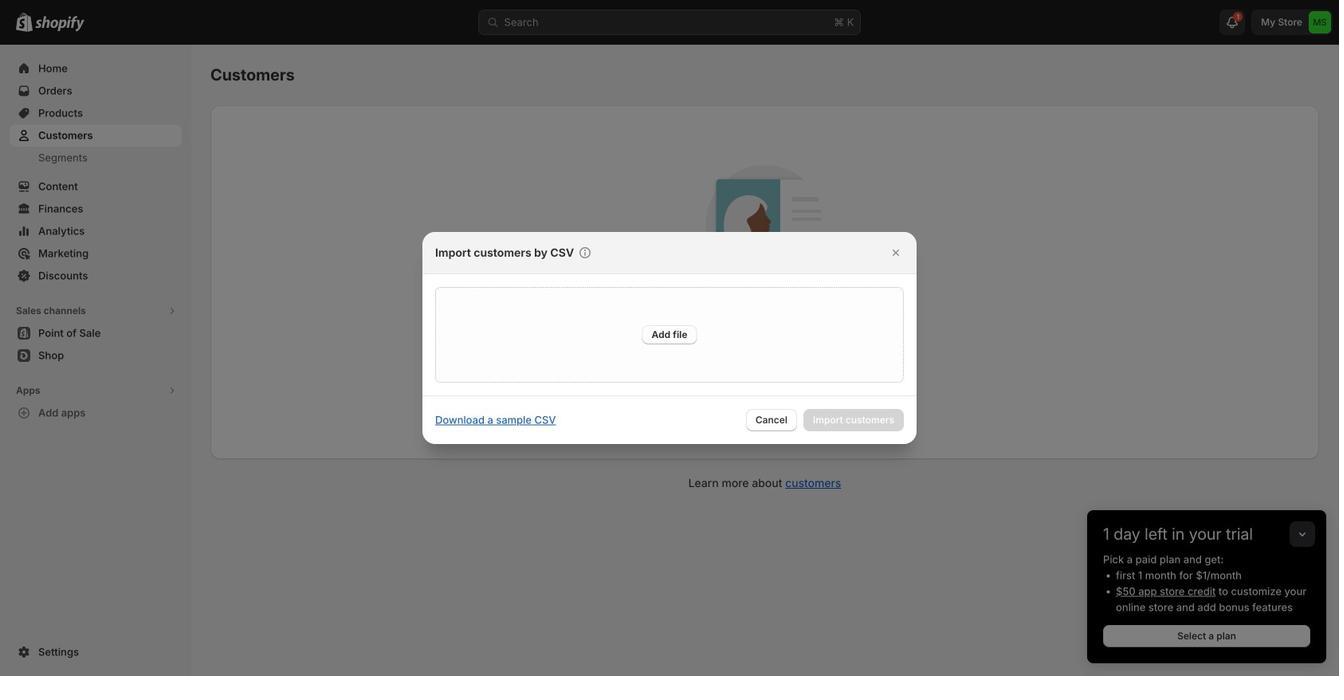 Task type: vqa. For each thing, say whether or not it's contained in the screenshot.
FEES
no



Task type: describe. For each thing, give the bounding box(es) containing it.
shopify image
[[35, 16, 85, 32]]



Task type: locate. For each thing, give the bounding box(es) containing it.
dialog
[[0, 232, 1340, 444]]



